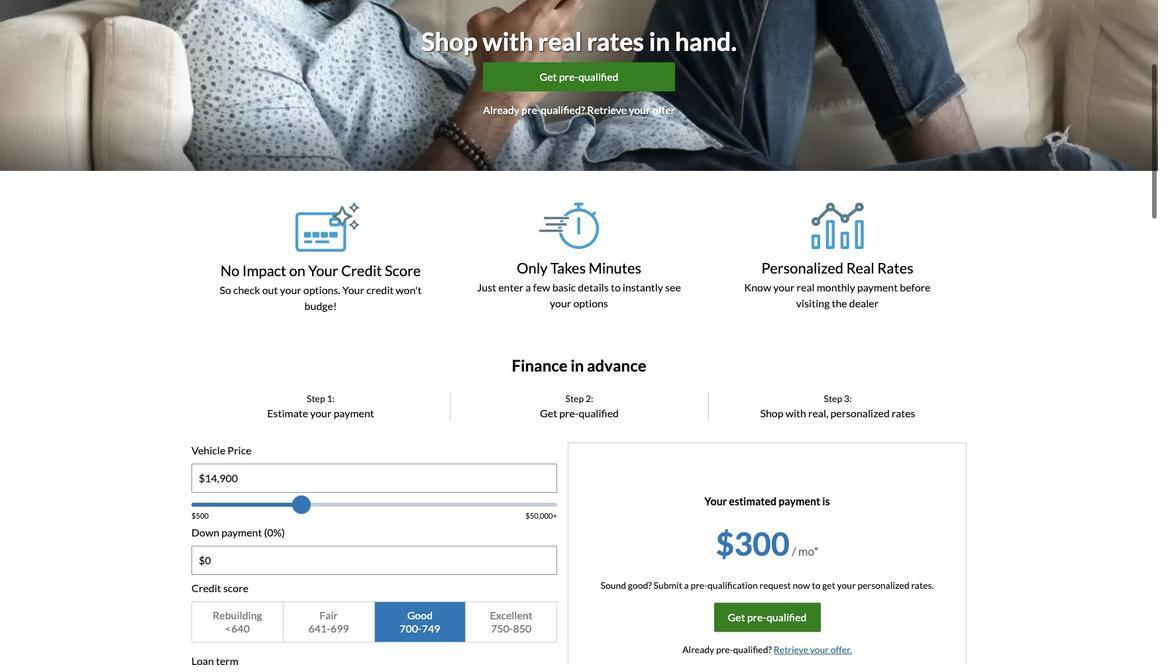Task type: describe. For each thing, give the bounding box(es) containing it.
2:
[[586, 393, 593, 404]]

finance in advance
[[512, 356, 646, 375]]

know
[[744, 281, 771, 293]]

0 vertical spatial qualified
[[578, 70, 618, 82]]

1 vertical spatial to
[[812, 580, 821, 591]]

see
[[665, 281, 681, 293]]

good?
[[628, 580, 652, 591]]

visiting
[[796, 297, 830, 309]]

personalized
[[761, 259, 844, 277]]

real inside "personalized real rates know your real monthly payment before visiting the dealer"
[[797, 281, 815, 293]]

retrieve your offer. link
[[774, 644, 852, 655]]

vehicle
[[191, 444, 225, 456]]

real
[[846, 259, 875, 277]]

estimate
[[267, 407, 308, 419]]

$50,000+
[[526, 511, 557, 520]]

1 vertical spatial credit
[[191, 582, 221, 594]]

get inside step 2: get pre-qualified
[[540, 407, 557, 419]]

rebuilding <640
[[213, 609, 262, 635]]

payment left is
[[779, 495, 820, 507]]

dealer
[[849, 297, 879, 309]]

already for already pre-qualified? retrieve your offer.
[[682, 644, 714, 655]]

your left "offer"
[[629, 103, 650, 116]]

qualified inside step 2: get pre-qualified
[[579, 407, 619, 419]]

rebuilding
[[213, 609, 262, 621]]

sound good? submit a pre-qualification request now to get your personalized rates.
[[601, 580, 934, 591]]

good 700-749
[[400, 609, 440, 635]]

takes
[[550, 259, 586, 277]]

qualified? for already pre-qualified? retrieve your offer
[[541, 103, 585, 116]]

impact
[[242, 261, 286, 279]]

0 horizontal spatial get pre-qualified button
[[483, 62, 675, 91]]

fair
[[320, 609, 338, 621]]

your inside "personalized real rates know your real monthly payment before visiting the dealer"
[[773, 281, 795, 293]]

2 vertical spatial get
[[728, 611, 745, 623]]

step 2: get pre-qualified
[[540, 393, 619, 419]]

personalized real rates know your real monthly payment before visiting the dealer
[[744, 259, 931, 309]]

641-
[[308, 622, 331, 635]]

2 vertical spatial qualified
[[767, 611, 807, 623]]

shop inside step 3: shop with real, personalized rates
[[760, 407, 784, 419]]

out
[[262, 284, 278, 296]]

rates
[[877, 259, 914, 277]]

estimated
[[729, 495, 777, 507]]

enter
[[498, 281, 524, 293]]

$500
[[191, 511, 209, 520]]

a inside 'only takes minutes just enter a few basic details to instantly see your options'
[[526, 281, 531, 293]]

retrieve for offer
[[587, 103, 627, 116]]

before
[[900, 281, 931, 293]]

check
[[233, 284, 260, 296]]

1:
[[327, 393, 335, 404]]

the
[[832, 297, 847, 309]]

0 vertical spatial rates
[[587, 26, 644, 56]]

just
[[477, 281, 496, 293]]

rates.
[[911, 580, 934, 591]]

step 1: estimate your payment
[[267, 393, 374, 419]]

your inside 'only takes minutes just enter a few basic details to instantly see your options'
[[550, 297, 571, 309]]

options.
[[303, 284, 340, 296]]

score
[[223, 582, 248, 594]]

qualified? for already pre-qualified? retrieve your offer.
[[733, 644, 772, 655]]

now
[[793, 580, 810, 591]]

minutes
[[589, 259, 641, 277]]

no impact on your credit score so check out your options. your credit won't budge!
[[220, 261, 422, 312]]

instantly
[[623, 281, 663, 293]]

down payment (0%)
[[191, 526, 285, 538]]

good
[[407, 609, 433, 621]]

payment inside "personalized real rates know your real monthly payment before visiting the dealer"
[[857, 281, 898, 293]]

already pre-qualified? retrieve your offer.
[[682, 644, 852, 655]]

850
[[513, 622, 532, 635]]

shop with real rates in hand.
[[421, 26, 737, 56]]

step for payment
[[307, 393, 325, 404]]

retrieve for offer.
[[774, 644, 808, 655]]

is
[[822, 495, 830, 507]]

rates inside step 3: shop with real, personalized rates
[[892, 407, 915, 419]]

hand.
[[675, 26, 737, 56]]

already for already pre-qualified? retrieve your offer
[[483, 103, 519, 116]]

1 horizontal spatial your
[[342, 284, 364, 296]]

payment inside step 1: estimate your payment
[[334, 407, 374, 419]]

step for qualified
[[565, 393, 584, 404]]

qualification
[[708, 580, 758, 591]]

750-
[[491, 622, 513, 635]]

0 horizontal spatial shop
[[421, 26, 478, 56]]

get
[[822, 580, 835, 591]]

already pre-qualified? retrieve your offer link
[[483, 102, 675, 118]]

3:
[[844, 393, 852, 404]]

credit score
[[191, 582, 248, 594]]

$300 / mo*
[[716, 525, 819, 562]]

(0%)
[[264, 526, 285, 538]]

<640
[[225, 622, 250, 635]]

to inside 'only takes minutes just enter a few basic details to instantly see your options'
[[611, 281, 621, 293]]

1 vertical spatial in
[[571, 356, 584, 375]]



Task type: locate. For each thing, give the bounding box(es) containing it.
to
[[611, 281, 621, 293], [812, 580, 821, 591]]

offer
[[652, 103, 675, 116]]

0 vertical spatial your
[[308, 261, 338, 279]]

None text field
[[192, 464, 557, 492]]

step inside step 1: estimate your payment
[[307, 393, 325, 404]]

pre- inside step 2: get pre-qualified
[[559, 407, 579, 419]]

retrieve left the offer.
[[774, 644, 808, 655]]

price
[[227, 444, 251, 456]]

personalized down "3:"
[[831, 407, 890, 419]]

submit
[[654, 580, 682, 591]]

qualified down the '2:' on the right of the page
[[579, 407, 619, 419]]

1 vertical spatial get pre-qualified button
[[714, 603, 821, 632]]

1 horizontal spatial in
[[649, 26, 670, 56]]

your up options.
[[308, 261, 338, 279]]

0 horizontal spatial your
[[308, 261, 338, 279]]

0 horizontal spatial get pre-qualified
[[540, 70, 618, 82]]

your estimated payment is
[[705, 495, 830, 507]]

1 horizontal spatial already
[[682, 644, 714, 655]]

get pre-qualified
[[540, 70, 618, 82], [728, 611, 807, 623]]

step left "3:"
[[824, 393, 842, 404]]

real
[[538, 26, 582, 56], [797, 281, 815, 293]]

your
[[308, 261, 338, 279], [342, 284, 364, 296], [705, 495, 727, 507]]

your inside step 1: estimate your payment
[[310, 407, 332, 419]]

699
[[331, 622, 349, 635]]

a left few
[[526, 281, 531, 293]]

1 step from the left
[[307, 393, 325, 404]]

no
[[220, 261, 240, 279]]

1 vertical spatial qualified
[[579, 407, 619, 419]]

0 vertical spatial shop
[[421, 26, 478, 56]]

basic
[[552, 281, 576, 293]]

1 horizontal spatial step
[[565, 393, 584, 404]]

your left credit
[[342, 284, 364, 296]]

in right finance on the left
[[571, 356, 584, 375]]

0 vertical spatial credit
[[341, 261, 382, 279]]

shop with real rates in hand image
[[0, 0, 1158, 171]]

pre- inside already pre-qualified? retrieve your offer link
[[521, 103, 541, 116]]

options
[[573, 297, 608, 309]]

with
[[483, 26, 533, 56], [786, 407, 806, 419]]

your down "basic"
[[550, 297, 571, 309]]

2 horizontal spatial step
[[824, 393, 842, 404]]

1 vertical spatial shop
[[760, 407, 784, 419]]

get pre-qualified button up already pre-qualified? retrieve your offer
[[483, 62, 675, 91]]

your inside no impact on your credit score so check out your options. your credit won't budge!
[[280, 284, 301, 296]]

1 vertical spatial personalized
[[858, 580, 910, 591]]

already inside already pre-qualified? retrieve your offer link
[[483, 103, 519, 116]]

your down 1: at the bottom of the page
[[310, 407, 332, 419]]

0 vertical spatial to
[[611, 281, 621, 293]]

1 horizontal spatial rates
[[892, 407, 915, 419]]

$300
[[716, 525, 790, 562]]

request
[[760, 580, 791, 591]]

0 vertical spatial in
[[649, 26, 670, 56]]

0 horizontal spatial in
[[571, 356, 584, 375]]

your right get
[[837, 580, 856, 591]]

excellent 750-850
[[490, 609, 533, 635]]

1 vertical spatial your
[[342, 284, 364, 296]]

qualified?
[[541, 103, 585, 116], [733, 644, 772, 655]]

won't
[[396, 284, 422, 296]]

payment
[[857, 281, 898, 293], [334, 407, 374, 419], [779, 495, 820, 507], [221, 526, 262, 538]]

1 horizontal spatial a
[[684, 580, 689, 591]]

score
[[385, 261, 421, 279]]

Down payment (0%) text field
[[192, 546, 557, 574]]

real,
[[808, 407, 828, 419]]

1 vertical spatial a
[[684, 580, 689, 591]]

advance
[[587, 356, 646, 375]]

0 vertical spatial retrieve
[[587, 103, 627, 116]]

few
[[533, 281, 550, 293]]

700-
[[400, 622, 422, 635]]

1 vertical spatial retrieve
[[774, 644, 808, 655]]

offer.
[[831, 644, 852, 655]]

only takes minutes just enter a few basic details to instantly see your options
[[477, 259, 681, 309]]

payment down 1: at the bottom of the page
[[334, 407, 374, 419]]

payment up dealer
[[857, 281, 898, 293]]

details
[[578, 281, 609, 293]]

0 vertical spatial a
[[526, 281, 531, 293]]

1 vertical spatial already
[[682, 644, 714, 655]]

with inside step 3: shop with real, personalized rates
[[786, 407, 806, 419]]

mo*
[[798, 544, 819, 558]]

excellent
[[490, 609, 533, 621]]

get down finance on the left
[[540, 407, 557, 419]]

0 vertical spatial already
[[483, 103, 519, 116]]

already
[[483, 103, 519, 116], [682, 644, 714, 655]]

already pre-qualified? retrieve your offer
[[483, 103, 675, 116]]

so
[[220, 284, 231, 296]]

qualified up already pre-qualified? retrieve your offer
[[578, 70, 618, 82]]

step inside step 2: get pre-qualified
[[565, 393, 584, 404]]

down
[[191, 526, 219, 538]]

step left the '2:' on the right of the page
[[565, 393, 584, 404]]

0 vertical spatial real
[[538, 26, 582, 56]]

credit up credit
[[341, 261, 382, 279]]

1 horizontal spatial credit
[[341, 261, 382, 279]]

1 horizontal spatial shop
[[760, 407, 784, 419]]

credit
[[341, 261, 382, 279], [191, 582, 221, 594]]

credit inside no impact on your credit score so check out your options. your credit won't budge!
[[341, 261, 382, 279]]

0 vertical spatial with
[[483, 26, 533, 56]]

749
[[422, 622, 440, 635]]

1 horizontal spatial get pre-qualified button
[[714, 603, 821, 632]]

get up already pre-qualified? retrieve your offer
[[540, 70, 557, 82]]

finance
[[512, 356, 568, 375]]

step for real,
[[824, 393, 842, 404]]

rates
[[587, 26, 644, 56], [892, 407, 915, 419]]

1 vertical spatial qualified?
[[733, 644, 772, 655]]

0 vertical spatial qualified?
[[541, 103, 585, 116]]

step inside step 3: shop with real, personalized rates
[[824, 393, 842, 404]]

2 vertical spatial your
[[705, 495, 727, 507]]

get pre-qualified button down sound good? submit a pre-qualification request now to get your personalized rates.
[[714, 603, 821, 632]]

step left 1: at the bottom of the page
[[307, 393, 325, 404]]

0 horizontal spatial qualified?
[[541, 103, 585, 116]]

0 horizontal spatial a
[[526, 281, 531, 293]]

pre-
[[559, 70, 578, 82], [521, 103, 541, 116], [559, 407, 579, 419], [691, 580, 708, 591], [747, 611, 767, 623], [716, 644, 733, 655]]

fair 641-699
[[308, 609, 349, 635]]

1 vertical spatial real
[[797, 281, 815, 293]]

2 horizontal spatial your
[[705, 495, 727, 507]]

personalized left rates.
[[858, 580, 910, 591]]

your left estimated
[[705, 495, 727, 507]]

retrieve left "offer"
[[587, 103, 627, 116]]

1 horizontal spatial get pre-qualified
[[728, 611, 807, 623]]

0 horizontal spatial with
[[483, 26, 533, 56]]

1 vertical spatial get
[[540, 407, 557, 419]]

sound
[[601, 580, 626, 591]]

on
[[289, 261, 305, 279]]

0 horizontal spatial real
[[538, 26, 582, 56]]

2 step from the left
[[565, 393, 584, 404]]

0 vertical spatial get pre-qualified
[[540, 70, 618, 82]]

budge!
[[304, 299, 337, 312]]

get down qualification
[[728, 611, 745, 623]]

shop
[[421, 26, 478, 56], [760, 407, 784, 419]]

your left the offer.
[[810, 644, 829, 655]]

step 3: shop with real, personalized rates
[[760, 393, 915, 419]]

a right 'submit'
[[684, 580, 689, 591]]

get pre-qualified up already pre-qualified? retrieve your offer
[[540, 70, 618, 82]]

0 vertical spatial get
[[540, 70, 557, 82]]

vehicle price
[[191, 444, 251, 456]]

get pre-qualified down sound good? submit a pre-qualification request now to get your personalized rates.
[[728, 611, 807, 623]]

in
[[649, 26, 670, 56], [571, 356, 584, 375]]

monthly
[[817, 281, 855, 293]]

0 vertical spatial personalized
[[831, 407, 890, 419]]

your right know
[[773, 281, 795, 293]]

0 horizontal spatial credit
[[191, 582, 221, 594]]

0 horizontal spatial retrieve
[[587, 103, 627, 116]]

1 vertical spatial with
[[786, 407, 806, 419]]

retrieve
[[587, 103, 627, 116], [774, 644, 808, 655]]

credit left score at the left bottom of page
[[191, 582, 221, 594]]

get pre-qualified button
[[483, 62, 675, 91], [714, 603, 821, 632]]

1 horizontal spatial real
[[797, 281, 815, 293]]

payment left (0%)
[[221, 526, 262, 538]]

qualified down request
[[767, 611, 807, 623]]

1 horizontal spatial to
[[812, 580, 821, 591]]

0 horizontal spatial already
[[483, 103, 519, 116]]

your right out
[[280, 284, 301, 296]]

qualified
[[578, 70, 618, 82], [579, 407, 619, 419], [767, 611, 807, 623]]

1 horizontal spatial retrieve
[[774, 644, 808, 655]]

1 vertical spatial rates
[[892, 407, 915, 419]]

get
[[540, 70, 557, 82], [540, 407, 557, 419], [728, 611, 745, 623]]

0 horizontal spatial to
[[611, 281, 621, 293]]

1 vertical spatial get pre-qualified
[[728, 611, 807, 623]]

to left get
[[812, 580, 821, 591]]

3 step from the left
[[824, 393, 842, 404]]

personalized
[[831, 407, 890, 419], [858, 580, 910, 591]]

personalized inside step 3: shop with real, personalized rates
[[831, 407, 890, 419]]

0 vertical spatial get pre-qualified button
[[483, 62, 675, 91]]

only
[[517, 259, 548, 277]]

credit
[[366, 284, 394, 296]]

1 horizontal spatial with
[[786, 407, 806, 419]]

0 horizontal spatial step
[[307, 393, 325, 404]]

0 horizontal spatial rates
[[587, 26, 644, 56]]

1 horizontal spatial qualified?
[[733, 644, 772, 655]]

/
[[792, 544, 796, 558]]

in left hand.
[[649, 26, 670, 56]]

to down minutes at right top
[[611, 281, 621, 293]]



Task type: vqa. For each thing, say whether or not it's contained in the screenshot.
'sign in / register' "link"
no



